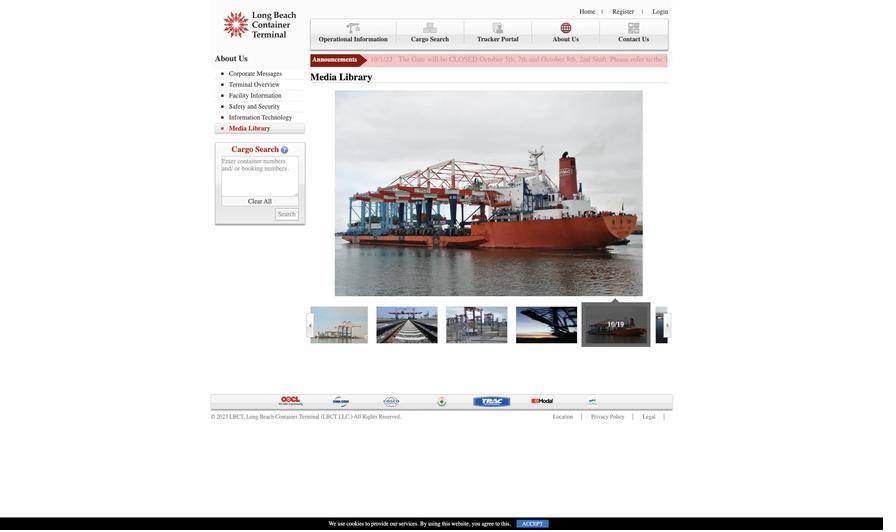 Task type: locate. For each thing, give the bounding box(es) containing it.
0 vertical spatial about
[[553, 36, 570, 43]]

information
[[354, 36, 388, 43], [251, 92, 282, 99], [229, 114, 260, 121]]

gate
[[412, 55, 425, 64], [683, 55, 697, 64]]

to right "cookies"
[[365, 521, 370, 528]]

library down 'announcements'
[[339, 71, 372, 83]]

0 horizontal spatial for
[[748, 55, 757, 64]]

for right page
[[748, 55, 757, 64]]

web
[[719, 55, 731, 64]]

about up corporate
[[215, 54, 237, 63]]

all inside 'button'
[[264, 198, 272, 205]]

1 vertical spatial media
[[229, 125, 247, 132]]

1 october from the left
[[479, 55, 503, 64]]

be
[[440, 55, 447, 64]]

1 horizontal spatial menu bar
[[310, 19, 668, 50]]

search down media library link
[[255, 145, 279, 154]]

cargo search down media library link
[[232, 145, 279, 154]]

gate right truck
[[683, 55, 697, 64]]

the
[[398, 55, 410, 64]]

(lbct
[[321, 414, 337, 421]]

cargo search inside menu bar
[[411, 36, 449, 43]]

information down safety
[[229, 114, 260, 121]]

0 vertical spatial about us
[[553, 36, 579, 43]]

operational
[[319, 36, 352, 43]]

us inside contact us link
[[642, 36, 649, 43]]

media down 'announcements'
[[310, 71, 337, 83]]

all right clear on the top
[[264, 198, 272, 205]]

cargo search
[[411, 36, 449, 43], [232, 145, 279, 154]]

1 vertical spatial all
[[354, 414, 361, 421]]

please
[[610, 55, 629, 64]]

gate right the
[[412, 55, 425, 64]]

0 horizontal spatial terminal
[[229, 81, 252, 88]]

0 vertical spatial search
[[430, 36, 449, 43]]

and
[[529, 55, 539, 64], [247, 103, 257, 110]]

about us up 8th,
[[553, 36, 579, 43]]

us for contact us link
[[642, 36, 649, 43]]

search
[[430, 36, 449, 43], [255, 145, 279, 154]]

information technology link
[[221, 114, 304, 121]]

1 horizontal spatial october
[[541, 55, 565, 64]]

2 october from the left
[[541, 55, 565, 64]]

all right llc.)
[[354, 414, 361, 421]]

security
[[258, 103, 280, 110]]

1 vertical spatial about us
[[215, 54, 248, 63]]

1 horizontal spatial about us
[[553, 36, 579, 43]]

the left truck
[[654, 55, 663, 64]]

0 horizontal spatial the
[[654, 55, 663, 64]]

information up 10/1/23
[[354, 36, 388, 43]]

1 horizontal spatial for
[[815, 55, 824, 64]]

0 horizontal spatial and
[[247, 103, 257, 110]]

1 vertical spatial information
[[251, 92, 282, 99]]

us inside about us link
[[572, 36, 579, 43]]

0 vertical spatial terminal
[[229, 81, 252, 88]]

us right contact
[[642, 36, 649, 43]]

None submit
[[275, 209, 298, 221]]

5th,
[[505, 55, 516, 64]]

all
[[264, 198, 272, 205], [354, 414, 361, 421]]

for
[[748, 55, 757, 64], [815, 55, 824, 64]]

you
[[472, 521, 480, 528]]

| left "login"
[[642, 9, 643, 15]]

use
[[338, 521, 345, 528]]

login link
[[653, 8, 668, 15]]

legal link
[[643, 414, 656, 421]]

for right details
[[815, 55, 824, 64]]

1 horizontal spatial search
[[430, 36, 449, 43]]

contact us
[[618, 36, 649, 43]]

0 horizontal spatial to
[[365, 521, 370, 528]]

1 vertical spatial and
[[247, 103, 257, 110]]

0 horizontal spatial gate
[[412, 55, 425, 64]]

0 horizontal spatial library
[[248, 125, 270, 132]]

to
[[646, 55, 652, 64], [365, 521, 370, 528], [495, 521, 500, 528]]

0 vertical spatial all
[[264, 198, 272, 205]]

and inside the corporate messages terminal overview facility information safety and security information technology media library
[[247, 103, 257, 110]]

terminal inside the corporate messages terminal overview facility information safety and security information technology media library
[[229, 81, 252, 88]]

2 horizontal spatial us
[[642, 36, 649, 43]]

to left this.
[[495, 521, 500, 528]]

and right safety
[[247, 103, 257, 110]]

0 horizontal spatial about us
[[215, 54, 248, 63]]

0 vertical spatial menu bar
[[310, 19, 668, 50]]

|
[[602, 9, 603, 15], [642, 9, 643, 15]]

| right home link
[[602, 9, 603, 15]]

using
[[428, 521, 440, 528]]

login
[[653, 8, 668, 15]]

1 horizontal spatial |
[[642, 9, 643, 15]]

0 horizontal spatial all
[[264, 198, 272, 205]]

library down information technology link
[[248, 125, 270, 132]]

to right refer
[[646, 55, 652, 64]]

0 vertical spatial and
[[529, 55, 539, 64]]

1 horizontal spatial us
[[572, 36, 579, 43]]

1 the from the left
[[654, 55, 663, 64]]

cargo search up the will
[[411, 36, 449, 43]]

1 vertical spatial about
[[215, 54, 237, 63]]

by
[[420, 521, 427, 528]]

clear all
[[248, 198, 272, 205]]

0 horizontal spatial menu bar
[[215, 69, 308, 134]]

october left 8th,
[[541, 55, 565, 64]]

operational information link
[[311, 21, 396, 44]]

about up 8th,
[[553, 36, 570, 43]]

1 horizontal spatial cargo search
[[411, 36, 449, 43]]

cargo down media library link
[[232, 145, 253, 154]]

information down overview
[[251, 92, 282, 99]]

0 horizontal spatial cargo search
[[232, 145, 279, 154]]

will
[[427, 55, 439, 64]]

1 horizontal spatial the
[[826, 55, 835, 64]]

cargo up the will
[[411, 36, 428, 43]]

cargo
[[411, 36, 428, 43], [232, 145, 253, 154]]

search up the be
[[430, 36, 449, 43]]

terminal left '(lbct'
[[299, 414, 319, 421]]

library
[[339, 71, 372, 83], [248, 125, 270, 132]]

menu bar
[[310, 19, 668, 50], [215, 69, 308, 134]]

us
[[572, 36, 579, 43], [642, 36, 649, 43], [239, 54, 248, 63]]

1 vertical spatial terminal
[[299, 414, 319, 421]]

1 vertical spatial cargo search
[[232, 145, 279, 154]]

long
[[246, 414, 258, 421]]

shift.
[[592, 55, 608, 64]]

contact
[[618, 36, 640, 43]]

1 horizontal spatial library
[[339, 71, 372, 83]]

about us link
[[532, 21, 600, 44]]

0 horizontal spatial media
[[229, 125, 247, 132]]

menu bar containing corporate messages
[[215, 69, 308, 134]]

october
[[479, 55, 503, 64], [541, 55, 565, 64]]

about us up corporate
[[215, 54, 248, 63]]

trucker portal
[[477, 36, 519, 43]]

1 vertical spatial search
[[255, 145, 279, 154]]

trucker portal link
[[464, 21, 532, 44]]

refer
[[631, 55, 644, 64]]

1 vertical spatial library
[[248, 125, 270, 132]]

provide
[[371, 521, 389, 528]]

0 vertical spatial cargo
[[411, 36, 428, 43]]

register
[[612, 8, 634, 15]]

details
[[794, 55, 813, 64]]

1 horizontal spatial media
[[310, 71, 337, 83]]

the
[[654, 55, 663, 64], [826, 55, 835, 64]]

we
[[329, 521, 336, 528]]

0 horizontal spatial october
[[479, 55, 503, 64]]

1 horizontal spatial gate
[[683, 55, 697, 64]]

0 horizontal spatial search
[[255, 145, 279, 154]]

and right 7th
[[529, 55, 539, 64]]

0 vertical spatial cargo search
[[411, 36, 449, 43]]

agree
[[482, 521, 494, 528]]

cargo search link
[[396, 21, 464, 44]]

media
[[310, 71, 337, 83], [229, 125, 247, 132]]

website,
[[451, 521, 470, 528]]

terminal overview link
[[221, 81, 304, 88]]

us up 8th,
[[572, 36, 579, 43]]

0 horizontal spatial cargo
[[232, 145, 253, 154]]

media down safety
[[229, 125, 247, 132]]

the left the week.
[[826, 55, 835, 64]]

0 horizontal spatial |
[[602, 9, 603, 15]]

0 horizontal spatial about
[[215, 54, 237, 63]]

1 vertical spatial menu bar
[[215, 69, 308, 134]]

about us
[[553, 36, 579, 43], [215, 54, 248, 63]]

clear all button
[[221, 197, 298, 207]]

terminal down corporate
[[229, 81, 252, 88]]

cookies
[[347, 521, 364, 528]]

us up corporate
[[239, 54, 248, 63]]

2 for from the left
[[815, 55, 824, 64]]

we use cookies to provide our services. by using this website, you agree to this.
[[329, 521, 511, 528]]

october left "5th,"
[[479, 55, 503, 64]]

terminal
[[229, 81, 252, 88], [299, 414, 319, 421]]



Task type: describe. For each thing, give the bounding box(es) containing it.
container
[[275, 414, 298, 421]]

location link
[[553, 414, 573, 421]]

closed
[[449, 55, 477, 64]]

announcements
[[312, 56, 357, 63]]

policy
[[610, 414, 625, 421]]

messages
[[257, 70, 282, 78]]

services.
[[399, 521, 419, 528]]

contact us link
[[600, 21, 668, 44]]

our
[[390, 521, 398, 528]]

0 horizontal spatial us
[[239, 54, 248, 63]]

2 the from the left
[[826, 55, 835, 64]]

2 | from the left
[[642, 9, 643, 15]]

1 gate from the left
[[412, 55, 425, 64]]

2 horizontal spatial to
[[646, 55, 652, 64]]

register link
[[612, 8, 634, 15]]

us for about us link
[[572, 36, 579, 43]]

©
[[211, 414, 215, 421]]

reserved.
[[379, 414, 401, 421]]

2023
[[217, 414, 228, 421]]

technology
[[262, 114, 292, 121]]

10/19
[[607, 321, 624, 330]]

corporate messages terminal overview facility information safety and security information technology media library
[[229, 70, 292, 132]]

10/1/23
[[370, 55, 393, 64]]

2 gate from the left
[[683, 55, 697, 64]]

1 horizontal spatial terminal
[[299, 414, 319, 421]]

library inside the corporate messages terminal overview facility information safety and security information technology media library
[[248, 125, 270, 132]]

0 vertical spatial information
[[354, 36, 388, 43]]

facility
[[229, 92, 249, 99]]

Enter container numbers and/ or booking numbers.  text field
[[221, 156, 298, 197]]

safety
[[229, 103, 246, 110]]

1 vertical spatial cargo
[[232, 145, 253, 154]]

beach
[[260, 414, 274, 421]]

overview
[[254, 81, 280, 88]]

1 horizontal spatial about
[[553, 36, 570, 43]]

page
[[733, 55, 746, 64]]

this
[[442, 521, 450, 528]]

2nd
[[580, 55, 590, 64]]

gate
[[780, 55, 793, 64]]

media library link
[[221, 125, 304, 132]]

corporate messages link
[[221, 70, 304, 78]]

7th
[[518, 55, 527, 64]]

further
[[759, 55, 779, 64]]

this.
[[501, 521, 511, 528]]

about us inside about us link
[[553, 36, 579, 43]]

1 horizontal spatial cargo
[[411, 36, 428, 43]]

privacy policy
[[591, 414, 625, 421]]

operational information
[[319, 36, 388, 43]]

search inside menu bar
[[430, 36, 449, 43]]

privacy
[[591, 414, 609, 421]]

menu bar containing operational information
[[310, 19, 668, 50]]

1 horizontal spatial and
[[529, 55, 539, 64]]

hours
[[699, 55, 717, 64]]

1 horizontal spatial all
[[354, 414, 361, 421]]

trucker
[[477, 36, 500, 43]]

privacy policy link
[[591, 414, 625, 421]]

1 | from the left
[[602, 9, 603, 15]]

accept
[[522, 521, 543, 528]]

media inside the corporate messages terminal overview facility information safety and security information technology media library
[[229, 125, 247, 132]]

accept button
[[517, 521, 549, 528]]

0 vertical spatial media
[[310, 71, 337, 83]]

portal
[[501, 36, 519, 43]]

truck
[[664, 55, 682, 64]]

llc.)
[[339, 414, 353, 421]]

1 horizontal spatial to
[[495, 521, 500, 528]]

clear
[[248, 198, 262, 205]]

week.
[[836, 55, 854, 64]]

safety and security link
[[221, 103, 304, 110]]

0 vertical spatial library
[[339, 71, 372, 83]]

© 2023 lbct, long beach container terminal (lbct llc.) all rights reserved.
[[211, 414, 401, 421]]

rights
[[362, 414, 377, 421]]

1 for from the left
[[748, 55, 757, 64]]

lbct,
[[229, 414, 245, 421]]

facility information link
[[221, 92, 304, 99]]

2 vertical spatial information
[[229, 114, 260, 121]]

legal
[[643, 414, 656, 421]]

home link
[[580, 8, 595, 15]]

home
[[580, 8, 595, 15]]

media library
[[310, 71, 372, 83]]

10/1/23 the gate will be closed october 5th, 7th and october 8th, 2nd shift. please refer to the truck gate hours web page for further gate details for the week.
[[370, 55, 854, 64]]

corporate
[[229, 70, 255, 78]]

8th,
[[567, 55, 578, 64]]

location
[[553, 414, 573, 421]]



Task type: vqa. For each thing, say whether or not it's contained in the screenshot.
"10/15 The Gate will be CLOSED October 21st and October 22nd, 2nd Shift. Please refer to the Truck Gate Hours web page for further gate details for the week." on the top of page
no



